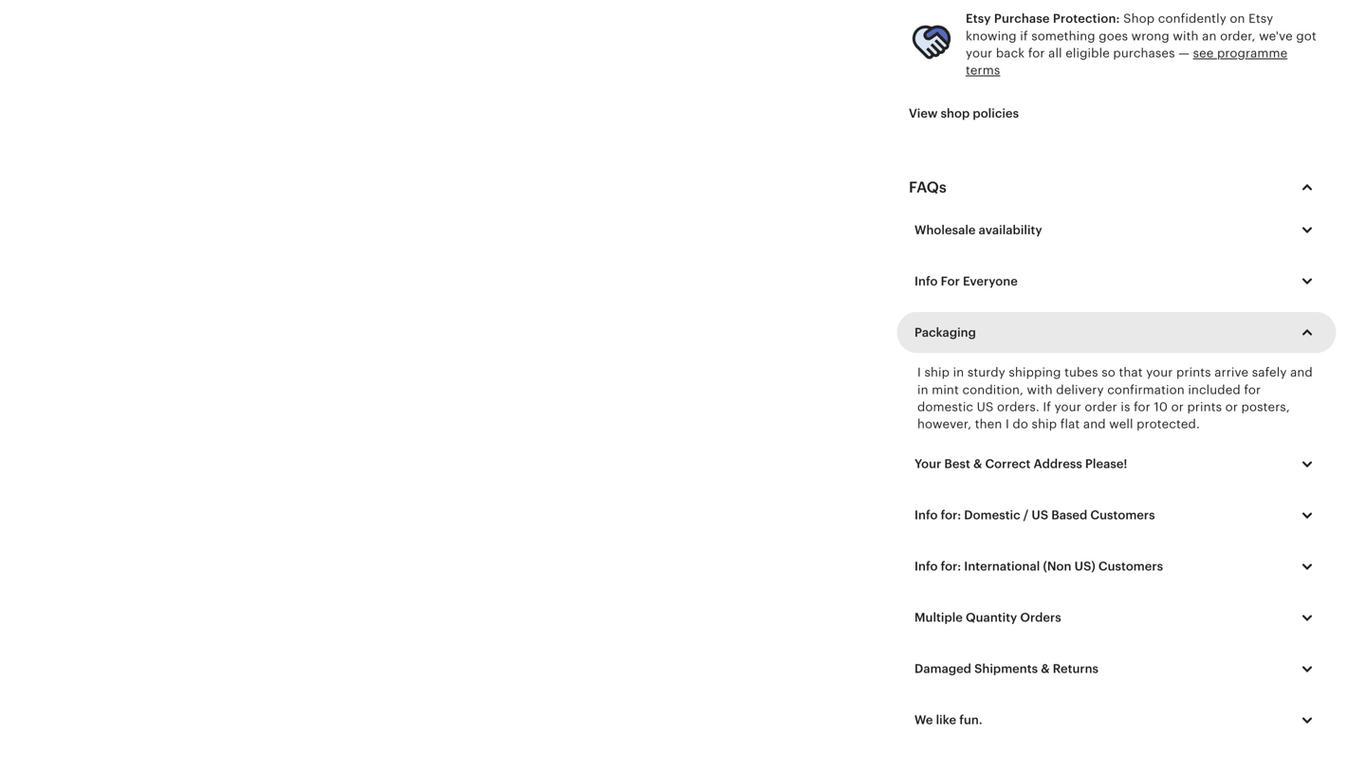 Task type: vqa. For each thing, say whether or not it's contained in the screenshot.
fifth 5 out of 5 stars image from the left
no



Task type: locate. For each thing, give the bounding box(es) containing it.
us
[[977, 400, 994, 414], [1032, 509, 1049, 523]]

your up terms
[[966, 46, 993, 60]]

flat
[[1061, 417, 1081, 432]]

for: left international at the bottom of the page
[[941, 560, 962, 574]]

customers inside dropdown button
[[1099, 560, 1164, 574]]

something
[[1032, 29, 1096, 43]]

and down order
[[1084, 417, 1107, 432]]

1 vertical spatial and
[[1084, 417, 1107, 432]]

for: inside 'info for: domestic / us based customers' dropdown button
[[941, 509, 962, 523]]

0 horizontal spatial your
[[966, 46, 993, 60]]

goes
[[1100, 29, 1129, 43]]

2 etsy from the left
[[1249, 12, 1274, 26]]

1 info from the top
[[915, 274, 938, 289]]

info down "your"
[[915, 509, 938, 523]]

or right '10'
[[1172, 400, 1185, 414]]

wrong
[[1132, 29, 1170, 43]]

1 horizontal spatial and
[[1291, 366, 1314, 380]]

for: left domestic
[[941, 509, 962, 523]]

us inside 'info for: domestic / us based customers' dropdown button
[[1032, 509, 1049, 523]]

for
[[941, 274, 960, 289]]

—
[[1179, 46, 1190, 60]]

all
[[1049, 46, 1063, 60]]

0 horizontal spatial etsy
[[966, 12, 992, 26]]

& left returns
[[1042, 662, 1050, 677]]

0 vertical spatial for
[[1029, 46, 1046, 60]]

1 horizontal spatial with
[[1174, 29, 1199, 43]]

info for everyone button
[[901, 262, 1334, 301]]

0 horizontal spatial ship
[[925, 366, 950, 380]]

and right safely
[[1291, 366, 1314, 380]]

1 for: from the top
[[941, 509, 962, 523]]

for right is
[[1134, 400, 1151, 414]]

1 horizontal spatial or
[[1226, 400, 1239, 414]]

info for info for: international (non us) customers
[[915, 560, 938, 574]]

view shop policies
[[909, 106, 1020, 120]]

1 vertical spatial for
[[1245, 383, 1262, 397]]

orders.
[[998, 400, 1040, 414]]

& right best
[[974, 457, 983, 472]]

wholesale availability
[[915, 223, 1043, 237]]

purchase
[[995, 12, 1051, 26]]

1 vertical spatial info
[[915, 509, 938, 523]]

us)
[[1075, 560, 1096, 574]]

1 vertical spatial for:
[[941, 560, 962, 574]]

your up flat
[[1055, 400, 1082, 414]]

1 horizontal spatial for
[[1134, 400, 1151, 414]]

1 horizontal spatial us
[[1032, 509, 1049, 523]]

ship
[[925, 366, 950, 380], [1032, 417, 1058, 432]]

got
[[1297, 29, 1317, 43]]

0 horizontal spatial for
[[1029, 46, 1046, 60]]

etsy
[[966, 12, 992, 26], [1249, 12, 1274, 26]]

fun.
[[960, 714, 983, 728]]

0 horizontal spatial in
[[918, 383, 929, 397]]

that
[[1120, 366, 1144, 380]]

0 vertical spatial &
[[974, 457, 983, 472]]

1 or from the left
[[1172, 400, 1185, 414]]

for left all
[[1029, 46, 1046, 60]]

customers down your best & correct address please! dropdown button
[[1091, 509, 1156, 523]]

0 vertical spatial customers
[[1091, 509, 1156, 523]]

delivery
[[1057, 383, 1105, 397]]

order
[[1085, 400, 1118, 414]]

2 vertical spatial info
[[915, 560, 938, 574]]

prints down "included"
[[1188, 400, 1223, 414]]

domestic
[[965, 509, 1021, 523]]

and
[[1291, 366, 1314, 380], [1084, 417, 1107, 432]]

for
[[1029, 46, 1046, 60], [1245, 383, 1262, 397], [1134, 400, 1151, 414]]

your best & correct address please! button
[[901, 445, 1334, 484]]

us right '/'
[[1032, 509, 1049, 523]]

protected.
[[1137, 417, 1201, 432]]

1 vertical spatial i
[[1006, 417, 1010, 432]]

in up mint on the right of page
[[954, 366, 965, 380]]

1 horizontal spatial your
[[1055, 400, 1082, 414]]

confirmation
[[1108, 383, 1185, 397]]

&
[[974, 457, 983, 472], [1042, 662, 1050, 677]]

0 vertical spatial your
[[966, 46, 993, 60]]

1 horizontal spatial i
[[1006, 417, 1010, 432]]

faqs
[[909, 179, 947, 196]]

0 horizontal spatial &
[[974, 457, 983, 472]]

for: for international
[[941, 560, 962, 574]]

0 horizontal spatial and
[[1084, 417, 1107, 432]]

i left "do"
[[1006, 417, 1010, 432]]

terms
[[966, 63, 1001, 78]]

with
[[1174, 29, 1199, 43], [1028, 383, 1053, 397]]

with down shipping
[[1028, 383, 1053, 397]]

0 vertical spatial us
[[977, 400, 994, 414]]

0 horizontal spatial us
[[977, 400, 994, 414]]

we
[[915, 714, 934, 728]]

2 horizontal spatial your
[[1147, 366, 1174, 380]]

1 vertical spatial &
[[1042, 662, 1050, 677]]

ship up mint on the right of page
[[925, 366, 950, 380]]

0 vertical spatial i
[[918, 366, 922, 380]]

info up multiple
[[915, 560, 938, 574]]

info left for
[[915, 274, 938, 289]]

1 horizontal spatial in
[[954, 366, 965, 380]]

& inside dropdown button
[[1042, 662, 1050, 677]]

info for: domestic / us based customers button
[[901, 496, 1334, 536]]

with up —
[[1174, 29, 1199, 43]]

mint
[[932, 383, 960, 397]]

or down "included"
[[1226, 400, 1239, 414]]

ship down if
[[1032, 417, 1058, 432]]

please!
[[1086, 457, 1128, 472]]

2 or from the left
[[1226, 400, 1239, 414]]

10
[[1155, 400, 1169, 414]]

with inside 'shop confidently on etsy knowing if something goes wrong with an order, we've got your back for all eligible purchases —'
[[1174, 29, 1199, 43]]

0 horizontal spatial or
[[1172, 400, 1185, 414]]

however,
[[918, 417, 972, 432]]

posters,
[[1242, 400, 1291, 414]]

1 etsy from the left
[[966, 12, 992, 26]]

view shop policies button
[[895, 96, 1034, 131]]

1 vertical spatial with
[[1028, 383, 1053, 397]]

shipping
[[1009, 366, 1062, 380]]

prints up "included"
[[1177, 366, 1212, 380]]

i up domestic
[[918, 366, 922, 380]]

for: inside 'info for: international (non us) customers' dropdown button
[[941, 560, 962, 574]]

1 horizontal spatial etsy
[[1249, 12, 1274, 26]]

1 vertical spatial customers
[[1099, 560, 1164, 574]]

0 vertical spatial prints
[[1177, 366, 1212, 380]]

for:
[[941, 509, 962, 523], [941, 560, 962, 574]]

0 vertical spatial for:
[[941, 509, 962, 523]]

returns
[[1053, 662, 1099, 677]]

confidently
[[1159, 12, 1227, 26]]

1 vertical spatial prints
[[1188, 400, 1223, 414]]

& inside dropdown button
[[974, 457, 983, 472]]

0 horizontal spatial with
[[1028, 383, 1053, 397]]

1 vertical spatial us
[[1032, 509, 1049, 523]]

0 vertical spatial info
[[915, 274, 938, 289]]

or
[[1172, 400, 1185, 414], [1226, 400, 1239, 414]]

protection:
[[1054, 12, 1121, 26]]

us inside i ship in sturdy shipping tubes so that your prints arrive safely and in mint condition, with delivery confirmation included for domestic us orders. if your order is for 10 or prints or posters, however, then i do ship flat and well protected.
[[977, 400, 994, 414]]

i
[[918, 366, 922, 380], [1006, 417, 1010, 432]]

in left mint on the right of page
[[918, 383, 929, 397]]

customers
[[1091, 509, 1156, 523], [1099, 560, 1164, 574]]

info for: international (non us) customers
[[915, 560, 1164, 574]]

0 vertical spatial ship
[[925, 366, 950, 380]]

info for everyone
[[915, 274, 1018, 289]]

0 horizontal spatial i
[[918, 366, 922, 380]]

etsy up "knowing"
[[966, 12, 992, 26]]

2 info from the top
[[915, 509, 938, 523]]

1 horizontal spatial ship
[[1032, 417, 1058, 432]]

we've
[[1260, 29, 1294, 43]]

us up then
[[977, 400, 994, 414]]

prints
[[1177, 366, 1212, 380], [1188, 400, 1223, 414]]

with inside i ship in sturdy shipping tubes so that your prints arrive safely and in mint condition, with delivery confirmation included for domestic us orders. if your order is for 10 or prints or posters, however, then i do ship flat and well protected.
[[1028, 383, 1053, 397]]

wholesale
[[915, 223, 976, 237]]

customers right us)
[[1099, 560, 1164, 574]]

2 vertical spatial your
[[1055, 400, 1082, 414]]

orders
[[1021, 611, 1062, 625]]

then
[[976, 417, 1003, 432]]

for inside 'shop confidently on etsy knowing if something goes wrong with an order, we've got your back for all eligible purchases —'
[[1029, 46, 1046, 60]]

included
[[1189, 383, 1241, 397]]

info inside dropdown button
[[915, 509, 938, 523]]

in
[[954, 366, 965, 380], [918, 383, 929, 397]]

your up 'confirmation'
[[1147, 366, 1174, 380]]

on
[[1231, 12, 1246, 26]]

0 vertical spatial with
[[1174, 29, 1199, 43]]

3 info from the top
[[915, 560, 938, 574]]

customers inside dropdown button
[[1091, 509, 1156, 523]]

i ship in sturdy shipping tubes so that your prints arrive safely and in mint condition, with delivery confirmation included for domestic us orders. if your order is for 10 or prints or posters, however, then i do ship flat and well protected.
[[918, 366, 1314, 432]]

for up posters,
[[1245, 383, 1262, 397]]

1 horizontal spatial &
[[1042, 662, 1050, 677]]

info for: domestic / us based customers
[[915, 509, 1156, 523]]

multiple
[[915, 611, 963, 625]]

2 vertical spatial for
[[1134, 400, 1151, 414]]

2 for: from the top
[[941, 560, 962, 574]]

etsy up we've
[[1249, 12, 1274, 26]]

2 horizontal spatial for
[[1245, 383, 1262, 397]]



Task type: describe. For each thing, give the bounding box(es) containing it.
your inside 'shop confidently on etsy knowing if something goes wrong with an order, we've got your back for all eligible purchases —'
[[966, 46, 993, 60]]

see programme terms link
[[966, 46, 1288, 78]]

we like fun. button
[[901, 701, 1334, 741]]

0 vertical spatial and
[[1291, 366, 1314, 380]]

for: for domestic
[[941, 509, 962, 523]]

& for best
[[974, 457, 983, 472]]

is
[[1121, 400, 1131, 414]]

safely
[[1253, 366, 1288, 380]]

view
[[909, 106, 938, 120]]

so
[[1102, 366, 1116, 380]]

tubes
[[1065, 366, 1099, 380]]

policies
[[973, 106, 1020, 120]]

domestic
[[918, 400, 974, 414]]

info for info for: domestic / us based customers
[[915, 509, 938, 523]]

international
[[965, 560, 1041, 574]]

packaging
[[915, 326, 977, 340]]

well
[[1110, 417, 1134, 432]]

based
[[1052, 509, 1088, 523]]

correct
[[986, 457, 1031, 472]]

1 vertical spatial ship
[[1032, 417, 1058, 432]]

if
[[1021, 29, 1029, 43]]

0 vertical spatial in
[[954, 366, 965, 380]]

1 vertical spatial in
[[918, 383, 929, 397]]

faqs button
[[892, 165, 1337, 210]]

etsy purchase protection:
[[966, 12, 1121, 26]]

see
[[1194, 46, 1215, 60]]

we like fun.
[[915, 714, 983, 728]]

programme
[[1218, 46, 1288, 60]]

quantity
[[966, 611, 1018, 625]]

sturdy
[[968, 366, 1006, 380]]

packaging button
[[901, 313, 1334, 353]]

multiple quantity orders
[[915, 611, 1062, 625]]

everyone
[[963, 274, 1018, 289]]

etsy inside 'shop confidently on etsy knowing if something goes wrong with an order, we've got your back for all eligible purchases —'
[[1249, 12, 1274, 26]]

damaged shipments & returns
[[915, 662, 1099, 677]]

info for: international (non us) customers button
[[901, 547, 1334, 587]]

shipments
[[975, 662, 1039, 677]]

shop
[[941, 106, 970, 120]]

an
[[1203, 29, 1217, 43]]

back
[[997, 46, 1025, 60]]

(non
[[1044, 560, 1072, 574]]

/
[[1024, 509, 1029, 523]]

damaged
[[915, 662, 972, 677]]

your best & correct address please!
[[915, 457, 1128, 472]]

availability
[[979, 223, 1043, 237]]

like
[[937, 714, 957, 728]]

knowing
[[966, 29, 1017, 43]]

do
[[1013, 417, 1029, 432]]

eligible
[[1066, 46, 1111, 60]]

see programme terms
[[966, 46, 1288, 78]]

if
[[1044, 400, 1052, 414]]

1 vertical spatial your
[[1147, 366, 1174, 380]]

your
[[915, 457, 942, 472]]

info for info for everyone
[[915, 274, 938, 289]]

address
[[1034, 457, 1083, 472]]

damaged shipments & returns button
[[901, 650, 1334, 689]]

shop confidently on etsy knowing if something goes wrong with an order, we've got your back for all eligible purchases —
[[966, 12, 1317, 60]]

shop
[[1124, 12, 1155, 26]]

& for shipments
[[1042, 662, 1050, 677]]

order,
[[1221, 29, 1256, 43]]

wholesale availability button
[[901, 210, 1334, 250]]

multiple quantity orders button
[[901, 598, 1334, 638]]

arrive
[[1215, 366, 1249, 380]]

best
[[945, 457, 971, 472]]

purchases
[[1114, 46, 1176, 60]]

condition,
[[963, 383, 1024, 397]]



